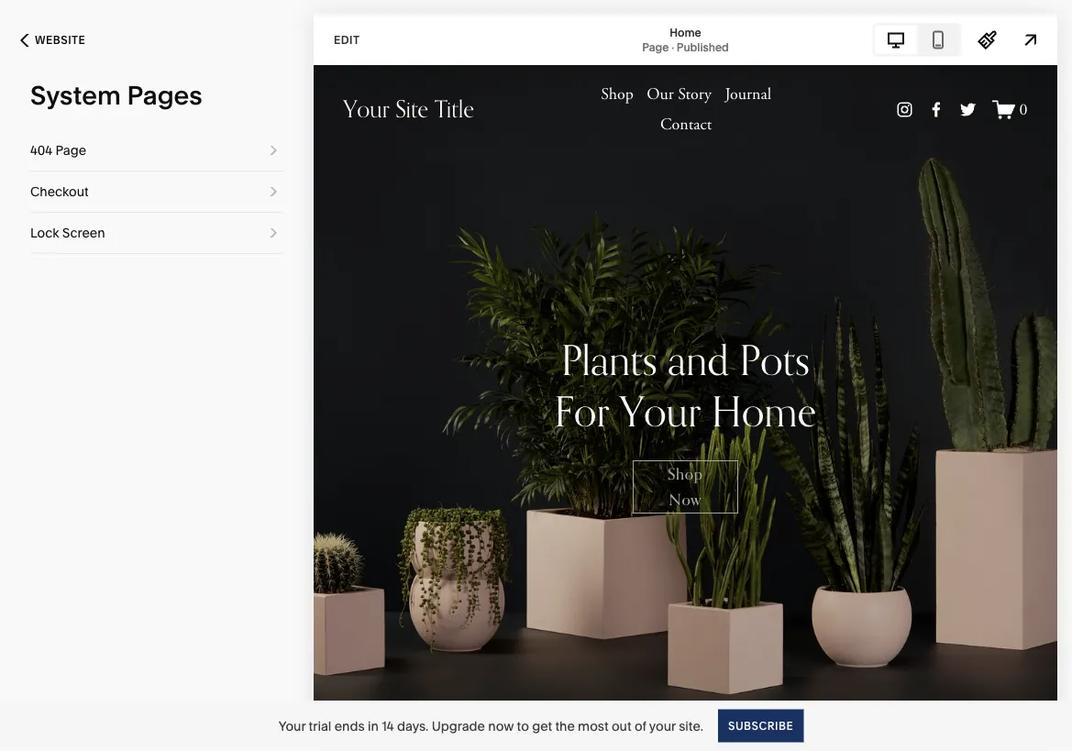 Task type: locate. For each thing, give the bounding box(es) containing it.
the
[[555, 718, 575, 734]]

14
[[382, 718, 394, 734]]

0 horizontal spatial page
[[55, 143, 86, 158]]

published
[[677, 40, 729, 54]]

in
[[368, 718, 379, 734]]

page
[[642, 40, 669, 54], [55, 143, 86, 158]]

out
[[612, 718, 632, 734]]

lock
[[30, 225, 59, 241]]

0 vertical spatial page
[[642, 40, 669, 54]]

home page · published
[[642, 26, 729, 54]]

ends
[[335, 718, 365, 734]]

404 page button
[[30, 130, 283, 171]]

checkout
[[30, 184, 89, 200]]

get
[[532, 718, 552, 734]]

page inside home page · published
[[642, 40, 669, 54]]

your trial ends in 14 days. upgrade now to get the most out of your site.
[[279, 718, 704, 734]]

lock screen button
[[30, 213, 283, 253]]

of
[[635, 718, 646, 734]]

system pages
[[30, 80, 202, 111]]

1 vertical spatial page
[[55, 143, 86, 158]]

pages
[[127, 80, 202, 111]]

upgrade
[[432, 718, 485, 734]]

page right 404
[[55, 143, 86, 158]]

page for home page · published
[[642, 40, 669, 54]]

edit button
[[322, 23, 372, 57]]

page inside button
[[55, 143, 86, 158]]

tab list
[[875, 25, 959, 55]]

·
[[672, 40, 674, 54]]

page left · at the right top
[[642, 40, 669, 54]]

subscribe
[[728, 719, 794, 732]]

system
[[30, 80, 121, 111]]

edit
[[334, 33, 360, 46]]

subscribe button
[[718, 709, 804, 743]]

1 horizontal spatial page
[[642, 40, 669, 54]]

website
[[35, 33, 86, 47]]



Task type: vqa. For each thing, say whether or not it's contained in the screenshot.
3rd from from the top of the ROW GROUP at the left of page containing Alocasia
no



Task type: describe. For each thing, give the bounding box(es) containing it.
trial
[[309, 718, 331, 734]]

lock screen
[[30, 225, 105, 241]]

checkout button
[[30, 172, 283, 212]]

website button
[[0, 20, 106, 61]]

your
[[649, 718, 676, 734]]

home
[[670, 26, 701, 39]]

to
[[517, 718, 529, 734]]

404 page
[[30, 143, 86, 158]]

your
[[279, 718, 306, 734]]

most
[[578, 718, 609, 734]]

now
[[488, 718, 514, 734]]

404
[[30, 143, 52, 158]]

days.
[[397, 718, 429, 734]]

site.
[[679, 718, 704, 734]]

screen
[[62, 225, 105, 241]]

page for 404 page
[[55, 143, 86, 158]]



